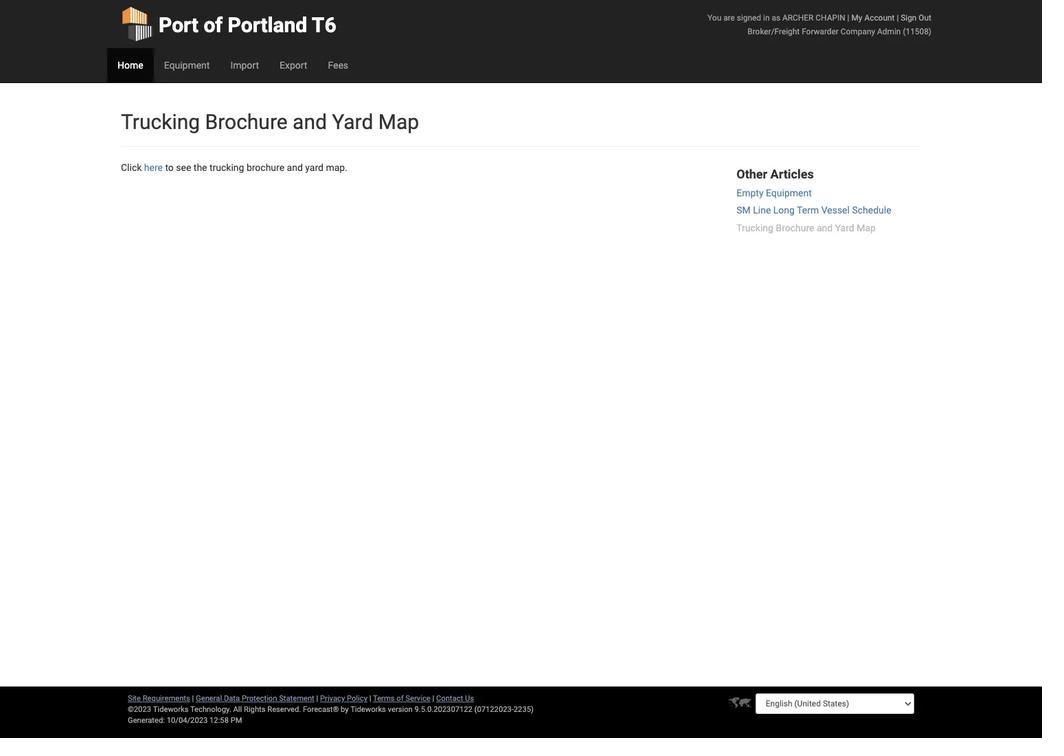 Task type: vqa. For each thing, say whether or not it's contained in the screenshot.
Import POPUP BUTTON at the left top of page
yes



Task type: describe. For each thing, give the bounding box(es) containing it.
home button
[[107, 48, 154, 82]]

as
[[772, 13, 781, 23]]

protection
[[242, 695, 277, 704]]

export
[[280, 60, 307, 71]]

home
[[117, 60, 143, 71]]

are
[[724, 13, 735, 23]]

policy
[[347, 695, 368, 704]]

forecast®
[[303, 706, 339, 715]]

equipment button
[[154, 48, 220, 82]]

my account link
[[852, 13, 895, 23]]

10/04/2023
[[167, 717, 208, 726]]

| left sign
[[897, 13, 899, 23]]

us
[[465, 695, 474, 704]]

requirements
[[143, 695, 190, 704]]

0 horizontal spatial brochure
[[205, 110, 288, 134]]

forwarder
[[802, 27, 839, 36]]

here link
[[144, 162, 163, 173]]

signed
[[737, 13, 761, 23]]

port
[[159, 13, 199, 37]]

all
[[233, 706, 242, 715]]

click
[[121, 162, 142, 173]]

import
[[230, 60, 259, 71]]

chapin
[[816, 13, 846, 23]]

| up 9.5.0.202307122
[[433, 695, 434, 704]]

empty equipment link
[[737, 187, 812, 198]]

equipment inside the equipment dropdown button
[[164, 60, 210, 71]]

sm
[[737, 205, 751, 216]]

my
[[852, 13, 863, 23]]

pm
[[231, 717, 242, 726]]

2235)
[[514, 706, 534, 715]]

admin
[[877, 27, 901, 36]]

out
[[919, 13, 932, 23]]

brochure inside the 'click here to see the trucking brochure and yard map. other articles empty equipment sm line long term vessel schedule trucking brochure and yard map'
[[776, 222, 815, 233]]

port of portland t6
[[159, 13, 336, 37]]

see
[[176, 162, 191, 173]]

to
[[165, 162, 174, 173]]

sign
[[901, 13, 917, 23]]

yard
[[305, 162, 324, 173]]

t6
[[312, 13, 336, 37]]

export button
[[269, 48, 318, 82]]

other
[[737, 167, 768, 181]]

site
[[128, 695, 141, 704]]

general data protection statement link
[[196, 695, 315, 704]]

12:58
[[210, 717, 229, 726]]

privacy policy link
[[320, 695, 368, 704]]

| up tideworks at the left bottom
[[369, 695, 371, 704]]

trucking inside the 'click here to see the trucking brochure and yard map. other articles empty equipment sm line long term vessel schedule trucking brochure and yard map'
[[737, 222, 774, 233]]

1 vertical spatial and
[[287, 162, 303, 173]]

yard inside the 'click here to see the trucking brochure and yard map. other articles empty equipment sm line long term vessel schedule trucking brochure and yard map'
[[835, 222, 855, 233]]

sign out link
[[901, 13, 932, 23]]

site requirements | general data protection statement | privacy policy | terms of service | contact us ©2023 tideworks technology. all rights reserved. forecast® by tideworks version 9.5.0.202307122 (07122023-2235) generated: 10/04/2023 12:58 pm
[[128, 695, 534, 726]]

empty
[[737, 187, 764, 198]]

privacy
[[320, 695, 345, 704]]

schedule
[[852, 205, 892, 216]]

data
[[224, 695, 240, 704]]

company
[[841, 27, 875, 36]]



Task type: locate. For each thing, give the bounding box(es) containing it.
here
[[144, 162, 163, 173]]

you are signed in as archer chapin | my account | sign out broker/freight forwarder company admin (11508)
[[708, 13, 932, 36]]

of
[[204, 13, 223, 37], [397, 695, 404, 704]]

service
[[406, 695, 431, 704]]

1 horizontal spatial trucking
[[737, 222, 774, 233]]

yard
[[332, 110, 373, 134], [835, 222, 855, 233]]

trucking
[[121, 110, 200, 134], [737, 222, 774, 233]]

0 vertical spatial and
[[293, 110, 327, 134]]

sm line long term vessel schedule link
[[737, 205, 892, 216]]

and left yard
[[287, 162, 303, 173]]

portland
[[228, 13, 307, 37]]

statement
[[279, 695, 315, 704]]

0 vertical spatial yard
[[332, 110, 373, 134]]

version
[[388, 706, 413, 715]]

1 vertical spatial of
[[397, 695, 404, 704]]

1 vertical spatial trucking
[[737, 222, 774, 233]]

0 vertical spatial trucking
[[121, 110, 200, 134]]

brochure down long
[[776, 222, 815, 233]]

| left my
[[848, 13, 850, 23]]

1 horizontal spatial brochure
[[776, 222, 815, 233]]

|
[[848, 13, 850, 23], [897, 13, 899, 23], [192, 695, 194, 704], [316, 695, 318, 704], [369, 695, 371, 704], [433, 695, 434, 704]]

brochure
[[205, 110, 288, 134], [776, 222, 815, 233]]

click here to see the trucking brochure and yard map. other articles empty equipment sm line long term vessel schedule trucking brochure and yard map
[[121, 162, 892, 233]]

port of portland t6 link
[[121, 0, 336, 48]]

fees
[[328, 60, 348, 71]]

vessel
[[822, 205, 850, 216]]

trucking up "here" link
[[121, 110, 200, 134]]

of inside site requirements | general data protection statement | privacy policy | terms of service | contact us ©2023 tideworks technology. all rights reserved. forecast® by tideworks version 9.5.0.202307122 (07122023-2235) generated: 10/04/2023 12:58 pm
[[397, 695, 404, 704]]

0 horizontal spatial of
[[204, 13, 223, 37]]

0 vertical spatial map
[[378, 110, 419, 134]]

(07122023-
[[475, 706, 514, 715]]

generated:
[[128, 717, 165, 726]]

1 vertical spatial yard
[[835, 222, 855, 233]]

the
[[194, 162, 207, 173]]

trucking brochure and yard map
[[121, 110, 419, 134]]

tideworks
[[351, 706, 386, 715]]

equipment up long
[[766, 187, 812, 198]]

0 horizontal spatial map
[[378, 110, 419, 134]]

1 vertical spatial brochure
[[776, 222, 815, 233]]

0 vertical spatial of
[[204, 13, 223, 37]]

and up yard
[[293, 110, 327, 134]]

terms
[[373, 695, 395, 704]]

account
[[865, 13, 895, 23]]

0 horizontal spatial equipment
[[164, 60, 210, 71]]

contact us link
[[436, 695, 474, 704]]

| left "general"
[[192, 695, 194, 704]]

1 horizontal spatial equipment
[[766, 187, 812, 198]]

rights
[[244, 706, 266, 715]]

equipment down port
[[164, 60, 210, 71]]

import button
[[220, 48, 269, 82]]

| up the forecast®
[[316, 695, 318, 704]]

terms of service link
[[373, 695, 431, 704]]

yard up map.
[[332, 110, 373, 134]]

map inside the 'click here to see the trucking brochure and yard map. other articles empty equipment sm line long term vessel schedule trucking brochure and yard map'
[[857, 222, 876, 233]]

9.5.0.202307122
[[415, 706, 473, 715]]

map
[[378, 110, 419, 134], [857, 222, 876, 233]]

by
[[341, 706, 349, 715]]

fees button
[[318, 48, 359, 82]]

equipment
[[164, 60, 210, 71], [766, 187, 812, 198]]

long
[[774, 205, 795, 216]]

equipment inside the 'click here to see the trucking brochure and yard map. other articles empty equipment sm line long term vessel schedule trucking brochure and yard map'
[[766, 187, 812, 198]]

of up the version
[[397, 695, 404, 704]]

0 horizontal spatial trucking
[[121, 110, 200, 134]]

brochure up brochure
[[205, 110, 288, 134]]

1 horizontal spatial map
[[857, 222, 876, 233]]

trucking down line
[[737, 222, 774, 233]]

archer
[[783, 13, 814, 23]]

broker/freight
[[748, 27, 800, 36]]

1 horizontal spatial of
[[397, 695, 404, 704]]

1 vertical spatial map
[[857, 222, 876, 233]]

and down sm line long term vessel schedule link
[[817, 222, 833, 233]]

contact
[[436, 695, 463, 704]]

general
[[196, 695, 222, 704]]

term
[[797, 205, 819, 216]]

brochure
[[247, 162, 285, 173]]

site requirements link
[[128, 695, 190, 704]]

yard down vessel
[[835, 222, 855, 233]]

2 vertical spatial and
[[817, 222, 833, 233]]

1 vertical spatial equipment
[[766, 187, 812, 198]]

line
[[753, 205, 771, 216]]

of right port
[[204, 13, 223, 37]]

0 vertical spatial equipment
[[164, 60, 210, 71]]

0 vertical spatial brochure
[[205, 110, 288, 134]]

reserved.
[[267, 706, 301, 715]]

in
[[763, 13, 770, 23]]

(11508)
[[903, 27, 932, 36]]

1 horizontal spatial yard
[[835, 222, 855, 233]]

©2023 tideworks
[[128, 706, 189, 715]]

map.
[[326, 162, 348, 173]]

0 horizontal spatial yard
[[332, 110, 373, 134]]

you
[[708, 13, 722, 23]]

and
[[293, 110, 327, 134], [287, 162, 303, 173], [817, 222, 833, 233]]

technology.
[[190, 706, 231, 715]]

articles
[[771, 167, 814, 181]]

trucking
[[210, 162, 244, 173]]



